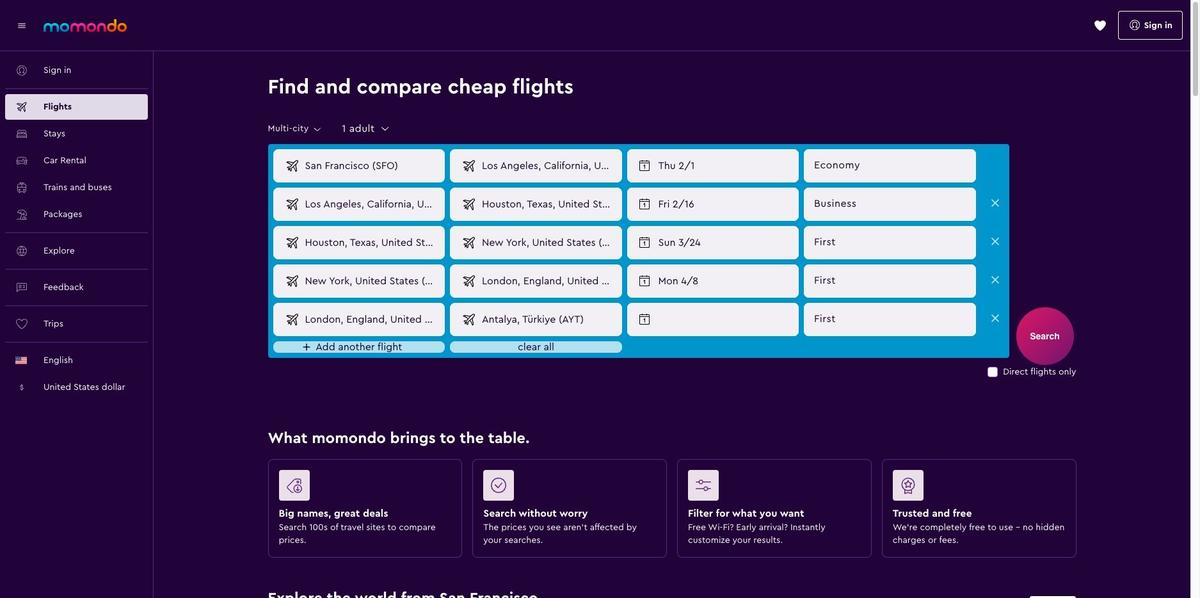 Task type: describe. For each thing, give the bounding box(es) containing it.
3 figure from the left
[[688, 470, 856, 506]]

from? text field for monday april 8th element
[[300, 265, 444, 297]]

2 to? text field from the top
[[477, 265, 621, 297]]

to? text field for from? text box for third cabin type first field
[[477, 304, 621, 336]]

to? text field for cabin type economy field's from? text box
[[477, 150, 621, 182]]

open trips drawer image
[[1094, 19, 1107, 32]]

3 cabin type first field from the top
[[804, 303, 976, 336]]

thursday february 1st element
[[659, 158, 791, 174]]

from? text field for cabin type economy field
[[300, 150, 444, 182]]

friday february 16th element
[[659, 197, 791, 212]]

cabin type first field for sunday march 24th element
[[804, 226, 976, 259]]

Cabin type Business field
[[804, 188, 976, 221]]

navigation menu image
[[15, 19, 28, 32]]

to? text field for from? text field associated with friday february 16th element on the top right of page
[[477, 188, 621, 220]]



Task type: locate. For each thing, give the bounding box(es) containing it.
from? text field for third cabin type first field
[[300, 304, 444, 336]]

0 vertical spatial cabin type first field
[[804, 226, 976, 259]]

To? text field
[[477, 188, 621, 220], [477, 227, 621, 259]]

1 from? text field from the top
[[300, 188, 444, 220]]

2 from? text field from the top
[[300, 227, 444, 259]]

united states (english) image
[[15, 357, 27, 364]]

2 vertical spatial cabin type first field
[[804, 303, 976, 336]]

1 vertical spatial to? text field
[[477, 265, 621, 297]]

2 figure from the left
[[484, 470, 651, 506]]

0 vertical spatial to? text field
[[477, 188, 621, 220]]

2 to? text field from the top
[[477, 227, 621, 259]]

2 vertical spatial to? text field
[[477, 304, 621, 336]]

4 figure from the left
[[893, 470, 1061, 506]]

From? text field
[[300, 150, 444, 182], [300, 304, 444, 336]]

2 cabin type first field from the top
[[804, 265, 976, 298]]

From? text field
[[300, 188, 444, 220], [300, 227, 444, 259], [300, 265, 444, 297]]

1 vertical spatial to? text field
[[477, 227, 621, 259]]

2 from? text field from the top
[[300, 304, 444, 336]]

1 to? text field from the top
[[477, 188, 621, 220]]

cabin type first field for monday april 8th element
[[804, 265, 976, 298]]

Cabin type First field
[[804, 226, 976, 259], [804, 265, 976, 298], [804, 303, 976, 336]]

1 vertical spatial from? text field
[[300, 227, 444, 259]]

1 to? text field from the top
[[477, 150, 621, 182]]

1 figure from the left
[[279, 470, 446, 506]]

1 from? text field from the top
[[300, 150, 444, 182]]

1 vertical spatial from? text field
[[300, 304, 444, 336]]

2 vertical spatial from? text field
[[300, 265, 444, 297]]

Cabin type Economy field
[[804, 149, 976, 182]]

3 from? text field from the top
[[300, 265, 444, 297]]

figure
[[279, 470, 446, 506], [484, 470, 651, 506], [688, 470, 856, 506], [893, 470, 1061, 506]]

0 vertical spatial to? text field
[[477, 150, 621, 182]]

1 vertical spatial cabin type first field
[[804, 265, 976, 298]]

To? text field
[[477, 150, 621, 182], [477, 265, 621, 297], [477, 304, 621, 336]]

0 vertical spatial from? text field
[[300, 150, 444, 182]]

3 to? text field from the top
[[477, 304, 621, 336]]

sunday march 24th element
[[659, 235, 791, 250]]

from? text field for sunday march 24th element
[[300, 227, 444, 259]]

Trip type Multi-city field
[[268, 123, 323, 135]]

1 cabin type first field from the top
[[804, 226, 976, 259]]

to? text field for from? text field associated with sunday march 24th element
[[477, 227, 621, 259]]

from? text field for friday february 16th element on the top right of page
[[300, 188, 444, 220]]

0 vertical spatial from? text field
[[300, 188, 444, 220]]

monday april 8th element
[[659, 273, 791, 289]]



Task type: vqa. For each thing, say whether or not it's contained in the screenshot.
SATURDAY FEBRUARY 24TH ELEMENT
no



